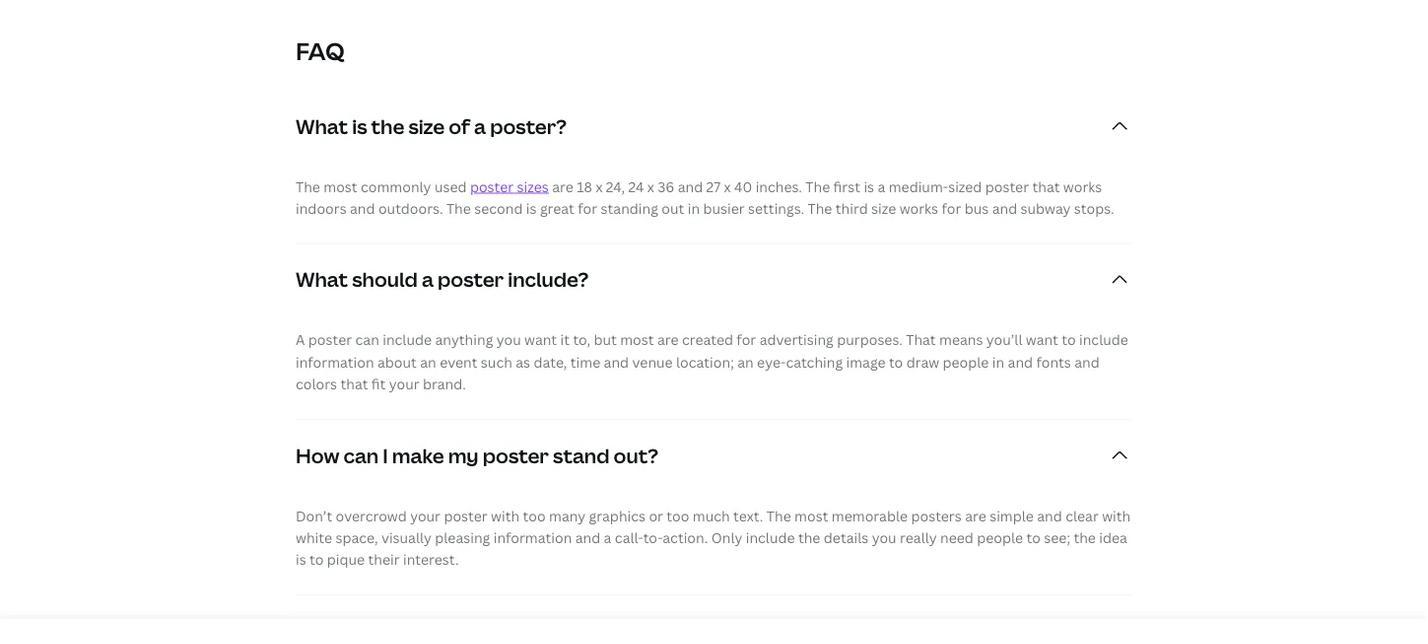 Task type: describe. For each thing, give the bounding box(es) containing it.
and right fonts
[[1075, 353, 1100, 372]]

location;
[[676, 353, 734, 372]]

my
[[448, 442, 479, 469]]

a poster can include anything you want it to, but most are created for advertising purposes. that means you'll want to include information about an event such as date, time and venue location; an eye-catching image to draw people in and fonts and colors that fit your brand.
[[296, 331, 1129, 394]]

is inside dropdown button
[[352, 113, 367, 140]]

commonly
[[361, 177, 431, 196]]

white
[[296, 529, 332, 547]]

1 an from the left
[[420, 353, 436, 372]]

how can i make my poster stand out?
[[296, 442, 658, 469]]

should
[[352, 266, 418, 293]]

information inside a poster can include anything you want it to, but most are created for advertising purposes. that means you'll want to include information about an event such as date, time and venue location; an eye-catching image to draw people in and fonts and colors that fit your brand.
[[296, 353, 374, 372]]

can inside a poster can include anything you want it to, but most are created for advertising purposes. that means you'll want to include information about an event such as date, time and venue location; an eye-catching image to draw people in and fonts and colors that fit your brand.
[[355, 331, 379, 350]]

it
[[560, 331, 570, 350]]

bus
[[965, 199, 989, 218]]

idea
[[1099, 529, 1128, 547]]

and down you'll
[[1008, 353, 1033, 372]]

18
[[577, 177, 592, 196]]

inches.
[[756, 177, 802, 196]]

are inside a poster can include anything you want it to, but most are created for advertising purposes. that means you'll want to include information about an event such as date, time and venue location; an eye-catching image to draw people in and fonts and colors that fit your brand.
[[657, 331, 679, 350]]

2 too from the left
[[667, 506, 689, 525]]

how
[[296, 442, 339, 469]]

40
[[734, 177, 752, 196]]

to-
[[643, 529, 663, 547]]

created
[[682, 331, 733, 350]]

call-
[[615, 529, 643, 547]]

include inside don't overcrowd your poster with too many graphics or too much text. the most memorable posters are simple and clear with white space, visually pleasing information and a call-to-action. only include the details you really need people to see; the idea is to pique their interest.
[[746, 529, 795, 547]]

and down but
[[604, 353, 629, 372]]

colors
[[296, 375, 337, 394]]

fonts
[[1036, 353, 1071, 372]]

what is the size of a poster?
[[296, 113, 567, 140]]

don't
[[296, 506, 332, 525]]

24,
[[606, 177, 625, 196]]

used
[[435, 177, 467, 196]]

venue
[[632, 353, 673, 372]]

memorable
[[832, 506, 908, 525]]

a
[[296, 331, 305, 350]]

2 horizontal spatial the
[[1074, 529, 1096, 547]]

don't overcrowd your poster with too many graphics or too much text. the most memorable posters are simple and clear with white space, visually pleasing information and a call-to-action. only include the details you really need people to see; the idea is to pique their interest.
[[296, 506, 1131, 569]]

outdoors.
[[378, 199, 443, 218]]

1 vertical spatial works
[[900, 199, 938, 218]]

i
[[383, 442, 388, 469]]

overcrowd
[[336, 506, 407, 525]]

stops.
[[1074, 199, 1115, 218]]

the down used
[[447, 199, 471, 218]]

the most commonly used poster sizes
[[296, 177, 549, 196]]

what should a poster include?
[[296, 266, 589, 293]]

24
[[628, 177, 644, 196]]

that
[[906, 331, 936, 350]]

fit
[[371, 375, 386, 394]]

pleasing
[[435, 529, 490, 547]]

to up fonts
[[1062, 331, 1076, 350]]

poster up anything
[[438, 266, 504, 293]]

in inside are 18 x 24, 24 x 36 and 27 x 40 inches. the first is a medium-sized poster that works indoors and outdoors. the second is great for standing out in busier settings. the third size works for bus and subway stops.
[[688, 199, 700, 218]]

how can i make my poster stand out? button
[[296, 420, 1132, 491]]

text.
[[733, 506, 763, 525]]

what for what should a poster include?
[[296, 266, 348, 293]]

but
[[594, 331, 617, 350]]

much
[[693, 506, 730, 525]]

0 vertical spatial most
[[324, 177, 357, 196]]

busier
[[703, 199, 745, 218]]

the inside don't overcrowd your poster with too many graphics or too much text. the most memorable posters are simple and clear with white space, visually pleasing information and a call-to-action. only include the details you really need people to see; the idea is to pique their interest.
[[767, 506, 791, 525]]

means
[[939, 331, 983, 350]]

as
[[516, 353, 530, 372]]

eye-
[[757, 353, 786, 372]]

that inside are 18 x 24, 24 x 36 and 27 x 40 inches. the first is a medium-sized poster that works indoors and outdoors. the second is great for standing out in busier settings. the third size works for bus and subway stops.
[[1033, 177, 1060, 196]]

or
[[649, 506, 663, 525]]

2 x from the left
[[647, 177, 654, 196]]

2 want from the left
[[1026, 331, 1059, 350]]

faq
[[296, 36, 345, 68]]

36
[[658, 177, 675, 196]]

2 with from the left
[[1102, 506, 1131, 525]]

event
[[440, 353, 478, 372]]

a inside are 18 x 24, 24 x 36 and 27 x 40 inches. the first is a medium-sized poster that works indoors and outdoors. the second is great for standing out in busier settings. the third size works for bus and subway stops.
[[878, 177, 886, 196]]

their
[[368, 551, 400, 569]]

to left "draw"
[[889, 353, 903, 372]]

most inside a poster can include anything you want it to, but most are created for advertising purposes. that means you'll want to include information about an event such as date, time and venue location; an eye-catching image to draw people in and fonts and colors that fit your brand.
[[620, 331, 654, 350]]

posters
[[911, 506, 962, 525]]

great
[[540, 199, 575, 218]]

out
[[662, 199, 684, 218]]

can inside dropdown button
[[344, 442, 379, 469]]

action.
[[663, 529, 708, 547]]

and up see;
[[1037, 506, 1062, 525]]

clear
[[1066, 506, 1099, 525]]

anything
[[435, 331, 493, 350]]

1 horizontal spatial the
[[798, 529, 821, 547]]

second
[[474, 199, 523, 218]]

out?
[[614, 442, 658, 469]]

include?
[[508, 266, 589, 293]]



Task type: locate. For each thing, give the bounding box(es) containing it.
are inside are 18 x 24, 24 x 36 and 27 x 40 inches. the first is a medium-sized poster that works indoors and outdoors. the second is great for standing out in busier settings. the third size works for bus and subway stops.
[[552, 177, 574, 196]]

0 horizontal spatial are
[[552, 177, 574, 196]]

people down simple
[[977, 529, 1023, 547]]

1 horizontal spatial most
[[620, 331, 654, 350]]

0 horizontal spatial an
[[420, 353, 436, 372]]

time
[[571, 353, 601, 372]]

1 horizontal spatial size
[[871, 199, 896, 218]]

a inside what is the size of a poster? dropdown button
[[474, 113, 486, 140]]

your inside don't overcrowd your poster with too many graphics or too much text. the most memorable posters are simple and clear with white space, visually pleasing information and a call-to-action. only include the details you really need people to see; the idea is to pique their interest.
[[410, 506, 441, 525]]

are 18 x 24, 24 x 36 and 27 x 40 inches. the first is a medium-sized poster that works indoors and outdoors. the second is great for standing out in busier settings. the third size works for bus and subway stops.
[[296, 177, 1115, 218]]

your
[[389, 375, 420, 394], [410, 506, 441, 525]]

what left should
[[296, 266, 348, 293]]

0 horizontal spatial size
[[409, 113, 445, 140]]

are inside don't overcrowd your poster with too many graphics or too much text. the most memorable posters are simple and clear with white space, visually pleasing information and a call-to-action. only include the details you really need people to see; the idea is to pique their interest.
[[965, 506, 987, 525]]

are up need
[[965, 506, 987, 525]]

1 vertical spatial what
[[296, 266, 348, 293]]

include
[[383, 331, 432, 350], [1079, 331, 1129, 350], [746, 529, 795, 547]]

of
[[449, 113, 470, 140]]

1 horizontal spatial for
[[737, 331, 756, 350]]

your up visually
[[410, 506, 441, 525]]

and down many in the bottom of the page
[[575, 529, 601, 547]]

you inside don't overcrowd your poster with too many graphics or too much text. the most memorable posters are simple and clear with white space, visually pleasing information and a call-to-action. only include the details you really need people to see; the idea is to pique their interest.
[[872, 529, 897, 547]]

need
[[940, 529, 974, 547]]

to,
[[573, 331, 591, 350]]

stand
[[553, 442, 610, 469]]

poster up pleasing
[[444, 506, 488, 525]]

catching
[[786, 353, 843, 372]]

1 x from the left
[[596, 177, 603, 196]]

0 horizontal spatial want
[[525, 331, 557, 350]]

most inside don't overcrowd your poster with too many graphics or too much text. the most memorable posters are simple and clear with white space, visually pleasing information and a call-to-action. only include the details you really need people to see; the idea is to pique their interest.
[[795, 506, 828, 525]]

and right bus
[[992, 199, 1017, 218]]

see;
[[1044, 529, 1071, 547]]

poster inside are 18 x 24, 24 x 36 and 27 x 40 inches. the first is a medium-sized poster that works indoors and outdoors. the second is great for standing out in busier settings. the third size works for bus and subway stops.
[[986, 177, 1029, 196]]

1 vertical spatial you
[[872, 529, 897, 547]]

2 horizontal spatial for
[[942, 199, 961, 218]]

1 horizontal spatial you
[[872, 529, 897, 547]]

what inside dropdown button
[[296, 113, 348, 140]]

for inside a poster can include anything you want it to, but most are created for advertising purposes. that means you'll want to include information about an event such as date, time and venue location; an eye-catching image to draw people in and fonts and colors that fit your brand.
[[737, 331, 756, 350]]

works up stops.
[[1063, 177, 1102, 196]]

0 vertical spatial in
[[688, 199, 700, 218]]

can up 'about'
[[355, 331, 379, 350]]

for down 18
[[578, 199, 598, 218]]

only
[[711, 529, 743, 547]]

for left bus
[[942, 199, 961, 218]]

medium-
[[889, 177, 948, 196]]

information down many in the bottom of the page
[[494, 529, 572, 547]]

1 vertical spatial can
[[344, 442, 379, 469]]

what for what is the size of a poster?
[[296, 113, 348, 140]]

an
[[420, 353, 436, 372], [738, 353, 754, 372]]

the up commonly
[[371, 113, 405, 140]]

your down 'about'
[[389, 375, 420, 394]]

0 vertical spatial your
[[389, 375, 420, 394]]

details
[[824, 529, 869, 547]]

1 horizontal spatial are
[[657, 331, 679, 350]]

0 horizontal spatial works
[[900, 199, 938, 218]]

settings.
[[748, 199, 805, 218]]

is up commonly
[[352, 113, 367, 140]]

2 horizontal spatial include
[[1079, 331, 1129, 350]]

the down the 'clear'
[[1074, 529, 1096, 547]]

3 x from the left
[[724, 177, 731, 196]]

a right should
[[422, 266, 434, 293]]

the left details
[[798, 529, 821, 547]]

1 horizontal spatial include
[[746, 529, 795, 547]]

works down medium- on the right top of the page
[[900, 199, 938, 218]]

you
[[497, 331, 521, 350], [872, 529, 897, 547]]

too left many in the bottom of the page
[[523, 506, 546, 525]]

1 vertical spatial your
[[410, 506, 441, 525]]

people down means
[[943, 353, 989, 372]]

that inside a poster can include anything you want it to, but most are created for advertising purposes. that means you'll want to include information about an event such as date, time and venue location; an eye-catching image to draw people in and fonts and colors that fit your brand.
[[341, 375, 368, 394]]

that up subway
[[1033, 177, 1060, 196]]

0 vertical spatial are
[[552, 177, 574, 196]]

27
[[706, 177, 721, 196]]

to down "white"
[[310, 551, 324, 569]]

1 vertical spatial that
[[341, 375, 368, 394]]

in right out
[[688, 199, 700, 218]]

1 horizontal spatial too
[[667, 506, 689, 525]]

most up details
[[795, 506, 828, 525]]

poster?
[[490, 113, 567, 140]]

to
[[1062, 331, 1076, 350], [889, 353, 903, 372], [1027, 529, 1041, 547], [310, 551, 324, 569]]

0 horizontal spatial you
[[497, 331, 521, 350]]

1 want from the left
[[525, 331, 557, 350]]

0 vertical spatial people
[[943, 353, 989, 372]]

poster inside a poster can include anything you want it to, but most are created for advertising purposes. that means you'll want to include information about an event such as date, time and venue location; an eye-catching image to draw people in and fonts and colors that fit your brand.
[[308, 331, 352, 350]]

1 with from the left
[[491, 506, 520, 525]]

third
[[836, 199, 868, 218]]

subway
[[1021, 199, 1071, 218]]

too right or
[[667, 506, 689, 525]]

the inside dropdown button
[[371, 113, 405, 140]]

graphics
[[589, 506, 646, 525]]

1 vertical spatial are
[[657, 331, 679, 350]]

1 vertical spatial people
[[977, 529, 1023, 547]]

and down commonly
[[350, 199, 375, 218]]

0 vertical spatial works
[[1063, 177, 1102, 196]]

0 horizontal spatial information
[[296, 353, 374, 372]]

first
[[834, 177, 861, 196]]

0 vertical spatial size
[[409, 113, 445, 140]]

0 vertical spatial what
[[296, 113, 348, 140]]

many
[[549, 506, 586, 525]]

1 horizontal spatial that
[[1033, 177, 1060, 196]]

0 horizontal spatial x
[[596, 177, 603, 196]]

can
[[355, 331, 379, 350], [344, 442, 379, 469]]

0 vertical spatial you
[[497, 331, 521, 350]]

pique
[[327, 551, 365, 569]]

want up fonts
[[1026, 331, 1059, 350]]

in down you'll
[[992, 353, 1005, 372]]

the
[[371, 113, 405, 140], [798, 529, 821, 547], [1074, 529, 1096, 547]]

poster up second
[[470, 177, 514, 196]]

0 vertical spatial information
[[296, 353, 374, 372]]

a inside don't overcrowd your poster with too many graphics or too much text. the most memorable posters are simple and clear with white space, visually pleasing information and a call-to-action. only include the details you really need people to see; the idea is to pique their interest.
[[604, 529, 612, 547]]

size left of
[[409, 113, 445, 140]]

is down sizes
[[526, 199, 537, 218]]

works
[[1063, 177, 1102, 196], [900, 199, 938, 218]]

size inside dropdown button
[[409, 113, 445, 140]]

1 vertical spatial most
[[620, 331, 654, 350]]

are left 18
[[552, 177, 574, 196]]

1 too from the left
[[523, 506, 546, 525]]

what should a poster include? button
[[296, 245, 1132, 316]]

a
[[474, 113, 486, 140], [878, 177, 886, 196], [422, 266, 434, 293], [604, 529, 612, 547]]

size inside are 18 x 24, 24 x 36 and 27 x 40 inches. the first is a medium-sized poster that works indoors and outdoors. the second is great for standing out in busier settings. the third size works for bus and subway stops.
[[871, 199, 896, 218]]

visually
[[381, 529, 432, 547]]

1 horizontal spatial an
[[738, 353, 754, 372]]

x right the 24
[[647, 177, 654, 196]]

2 an from the left
[[738, 353, 754, 372]]

a right first
[[878, 177, 886, 196]]

0 horizontal spatial with
[[491, 506, 520, 525]]

2 horizontal spatial most
[[795, 506, 828, 525]]

people inside a poster can include anything you want it to, but most are created for advertising purposes. that means you'll want to include information about an event such as date, time and venue location; an eye-catching image to draw people in and fonts and colors that fit your brand.
[[943, 353, 989, 372]]

is right first
[[864, 177, 874, 196]]

0 horizontal spatial include
[[383, 331, 432, 350]]

information inside don't overcrowd your poster with too many graphics or too much text. the most memorable posters are simple and clear with white space, visually pleasing information and a call-to-action. only include the details you really need people to see; the idea is to pique their interest.
[[494, 529, 572, 547]]

what is the size of a poster? button
[[296, 91, 1132, 162]]

0 vertical spatial that
[[1033, 177, 1060, 196]]

the
[[296, 177, 320, 196], [806, 177, 830, 196], [447, 199, 471, 218], [808, 199, 832, 218], [767, 506, 791, 525]]

with up the idea
[[1102, 506, 1131, 525]]

information
[[296, 353, 374, 372], [494, 529, 572, 547]]

2 what from the top
[[296, 266, 348, 293]]

poster up bus
[[986, 177, 1029, 196]]

what
[[296, 113, 348, 140], [296, 266, 348, 293]]

most up indoors
[[324, 177, 357, 196]]

2 vertical spatial are
[[965, 506, 987, 525]]

brand.
[[423, 375, 466, 394]]

draw
[[907, 353, 940, 372]]

poster right a
[[308, 331, 352, 350]]

is
[[352, 113, 367, 140], [864, 177, 874, 196], [526, 199, 537, 218], [296, 551, 306, 569]]

1 horizontal spatial information
[[494, 529, 572, 547]]

your inside a poster can include anything you want it to, but most are created for advertising purposes. that means you'll want to include information about an event such as date, time and venue location; an eye-catching image to draw people in and fonts and colors that fit your brand.
[[389, 375, 420, 394]]

2 horizontal spatial x
[[724, 177, 731, 196]]

size right third
[[871, 199, 896, 218]]

size
[[409, 113, 445, 140], [871, 199, 896, 218]]

the up indoors
[[296, 177, 320, 196]]

0 horizontal spatial too
[[523, 506, 546, 525]]

and left 27
[[678, 177, 703, 196]]

that
[[1033, 177, 1060, 196], [341, 375, 368, 394]]

interest.
[[403, 551, 459, 569]]

1 horizontal spatial in
[[992, 353, 1005, 372]]

the right "text."
[[767, 506, 791, 525]]

1 horizontal spatial works
[[1063, 177, 1102, 196]]

1 horizontal spatial x
[[647, 177, 654, 196]]

what inside dropdown button
[[296, 266, 348, 293]]

want up 'date,'
[[525, 331, 557, 350]]

simple
[[990, 506, 1034, 525]]

you up the such
[[497, 331, 521, 350]]

0 horizontal spatial in
[[688, 199, 700, 218]]

an left the "eye-"
[[738, 353, 754, 372]]

is inside don't overcrowd your poster with too many graphics or too much text. the most memorable posters are simple and clear with white space, visually pleasing information and a call-to-action. only include the details you really need people to see; the idea is to pique their interest.
[[296, 551, 306, 569]]

1 horizontal spatial want
[[1026, 331, 1059, 350]]

indoors
[[296, 199, 347, 218]]

the left third
[[808, 199, 832, 218]]

make
[[392, 442, 444, 469]]

what down faq
[[296, 113, 348, 140]]

space,
[[336, 529, 378, 547]]

0 horizontal spatial the
[[371, 113, 405, 140]]

in
[[688, 199, 700, 218], [992, 353, 1005, 372]]

are up "venue" on the bottom left of page
[[657, 331, 679, 350]]

2 horizontal spatial are
[[965, 506, 987, 525]]

a inside what should a poster include? dropdown button
[[422, 266, 434, 293]]

standing
[[601, 199, 658, 218]]

1 horizontal spatial with
[[1102, 506, 1131, 525]]

x right 18
[[596, 177, 603, 196]]

2 vertical spatial most
[[795, 506, 828, 525]]

x
[[596, 177, 603, 196], [647, 177, 654, 196], [724, 177, 731, 196]]

0 vertical spatial can
[[355, 331, 379, 350]]

with left many in the bottom of the page
[[491, 506, 520, 525]]

image
[[846, 353, 886, 372]]

poster inside don't overcrowd your poster with too many graphics or too much text. the most memorable posters are simple and clear with white space, visually pleasing information and a call-to-action. only include the details you really need people to see; the idea is to pique their interest.
[[444, 506, 488, 525]]

advertising
[[760, 331, 834, 350]]

1 what from the top
[[296, 113, 348, 140]]

that left fit
[[341, 375, 368, 394]]

an up brand. on the bottom of page
[[420, 353, 436, 372]]

0 horizontal spatial most
[[324, 177, 357, 196]]

you inside a poster can include anything you want it to, but most are created for advertising purposes. that means you'll want to include information about an event such as date, time and venue location; an eye-catching image to draw people in and fonts and colors that fit your brand.
[[497, 331, 521, 350]]

poster sizes link
[[470, 177, 549, 196]]

for right 'created'
[[737, 331, 756, 350]]

sizes
[[517, 177, 549, 196]]

0 horizontal spatial that
[[341, 375, 368, 394]]

1 vertical spatial size
[[871, 199, 896, 218]]

most up "venue" on the bottom left of page
[[620, 331, 654, 350]]

for
[[578, 199, 598, 218], [942, 199, 961, 218], [737, 331, 756, 350]]

sized
[[948, 177, 982, 196]]

can left i
[[344, 442, 379, 469]]

1 vertical spatial in
[[992, 353, 1005, 372]]

such
[[481, 353, 512, 372]]

a right of
[[474, 113, 486, 140]]

a left call-
[[604, 529, 612, 547]]

information up colors
[[296, 353, 374, 372]]

about
[[378, 353, 417, 372]]

people inside don't overcrowd your poster with too many graphics or too much text. the most memorable posters are simple and clear with white space, visually pleasing information and a call-to-action. only include the details you really need people to see; the idea is to pique their interest.
[[977, 529, 1023, 547]]

to left see;
[[1027, 529, 1041, 547]]

purposes.
[[837, 331, 903, 350]]

with
[[491, 506, 520, 525], [1102, 506, 1131, 525]]

you'll
[[987, 331, 1023, 350]]

really
[[900, 529, 937, 547]]

1 vertical spatial information
[[494, 529, 572, 547]]

date,
[[534, 353, 567, 372]]

the left first
[[806, 177, 830, 196]]

x right 27
[[724, 177, 731, 196]]

is down "white"
[[296, 551, 306, 569]]

you down 'memorable'
[[872, 529, 897, 547]]

poster right my
[[483, 442, 549, 469]]

in inside a poster can include anything you want it to, but most are created for advertising purposes. that means you'll want to include information about an event such as date, time and venue location; an eye-catching image to draw people in and fonts and colors that fit your brand.
[[992, 353, 1005, 372]]

0 horizontal spatial for
[[578, 199, 598, 218]]



Task type: vqa. For each thing, say whether or not it's contained in the screenshot.
stand
yes



